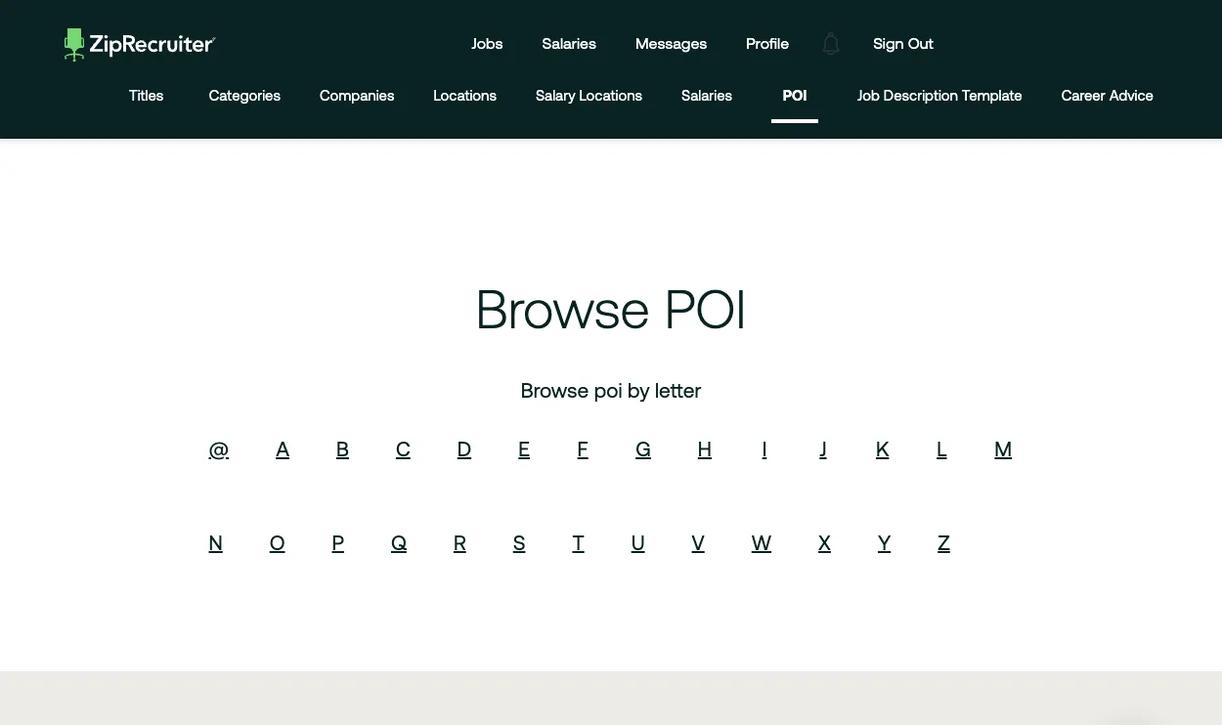 Task type: vqa. For each thing, say whether or not it's contained in the screenshot.
the middle All
no



Task type: locate. For each thing, give the bounding box(es) containing it.
2 vertical spatial poi
[[594, 378, 622, 402]]

browse
[[476, 278, 650, 339], [521, 378, 589, 402]]

b link
[[336, 437, 349, 460]]

salaries inside main 'element'
[[542, 34, 596, 52]]

titles link
[[123, 71, 170, 123]]

salaries link up salary
[[528, 16, 611, 71]]

browse up f link
[[521, 378, 589, 402]]

e
[[519, 437, 530, 460]]

r link
[[454, 531, 466, 554]]

@ link
[[209, 437, 229, 460]]

w link
[[752, 531, 772, 554]]

categories
[[209, 87, 281, 103]]

y link
[[878, 531, 891, 554]]

x
[[818, 531, 831, 554]]

0 horizontal spatial salaries
[[542, 34, 596, 52]]

salary locations link
[[536, 71, 642, 123]]

c link
[[396, 437, 410, 460]]

career advice
[[1062, 87, 1154, 103]]

e link
[[519, 437, 530, 460]]

1 vertical spatial salaries
[[682, 87, 732, 103]]

job description template link
[[858, 71, 1023, 123]]

ziprecruiter image
[[65, 28, 216, 61]]

salaries link down messages
[[682, 71, 732, 123]]

r
[[454, 531, 466, 554]]

tabs element
[[123, 71, 1173, 123]]

browse poi by letter
[[521, 378, 701, 402]]

0 horizontal spatial locations
[[434, 87, 497, 103]]

locations link
[[434, 71, 497, 123]]

categories link
[[209, 71, 281, 123]]

v link
[[692, 531, 705, 554]]

1 horizontal spatial poi
[[665, 278, 746, 339]]

0 vertical spatial browse
[[476, 278, 650, 339]]

locations
[[434, 87, 497, 103], [579, 87, 642, 103]]

1 horizontal spatial salaries
[[682, 87, 732, 103]]

b
[[336, 437, 349, 460]]

q
[[391, 531, 407, 554]]

s
[[513, 531, 526, 554]]

poi
[[783, 87, 807, 103], [665, 278, 746, 339], [594, 378, 622, 402]]

c
[[396, 437, 410, 460]]

1 horizontal spatial locations
[[579, 87, 642, 103]]

v
[[692, 531, 705, 554]]

jobs link
[[457, 16, 518, 71]]

l
[[937, 437, 947, 460]]

salaries up salary
[[542, 34, 596, 52]]

m link
[[995, 437, 1012, 460]]

template
[[962, 87, 1023, 103]]

locations down 'jobs' link
[[434, 87, 497, 103]]

2 horizontal spatial poi
[[783, 87, 807, 103]]

m
[[995, 437, 1012, 460]]

1 vertical spatial browse
[[521, 378, 589, 402]]

p link
[[332, 531, 344, 554]]

browse up "browse poi by letter"
[[476, 278, 650, 339]]

notifications image
[[809, 21, 854, 66]]

salaries
[[542, 34, 596, 52], [682, 87, 732, 103]]

i
[[762, 437, 767, 460]]

poi left by
[[594, 378, 622, 402]]

salaries link
[[528, 16, 611, 71], [682, 71, 732, 123]]

o link
[[270, 531, 285, 554]]

salaries down messages link at the top of page
[[682, 87, 732, 103]]

y
[[878, 531, 891, 554]]

o
[[270, 531, 285, 554]]

career advice link
[[1062, 71, 1154, 123]]

1 vertical spatial poi
[[665, 278, 746, 339]]

q link
[[391, 531, 407, 554]]

description
[[884, 87, 958, 103]]

salary locations
[[536, 87, 642, 103]]

poi up letter at the bottom of the page
[[665, 278, 746, 339]]

0 vertical spatial poi
[[783, 87, 807, 103]]

0 horizontal spatial poi
[[594, 378, 622, 402]]

sign out
[[873, 34, 934, 52]]

0 vertical spatial salaries
[[542, 34, 596, 52]]

f
[[577, 437, 588, 460]]

poi down profile link on the top of the page
[[783, 87, 807, 103]]

l link
[[937, 437, 947, 460]]

locations down main 'element'
[[579, 87, 642, 103]]

d link
[[457, 437, 471, 460]]

salaries inside tabs element
[[682, 87, 732, 103]]

k
[[876, 437, 889, 460]]

browse poi
[[476, 278, 746, 339]]

letter
[[655, 378, 701, 402]]

messages link
[[621, 16, 722, 71]]

sign out link
[[859, 16, 948, 71]]



Task type: describe. For each thing, give the bounding box(es) containing it.
w
[[752, 531, 772, 554]]

@
[[209, 437, 229, 460]]

h link
[[698, 437, 712, 460]]

career
[[1062, 87, 1106, 103]]

poi for browse poi by letter
[[594, 378, 622, 402]]

companies link
[[320, 71, 395, 123]]

g
[[636, 437, 651, 460]]

j link
[[820, 437, 827, 460]]

a
[[276, 437, 289, 460]]

by
[[628, 378, 650, 402]]

salary
[[536, 87, 576, 103]]

a link
[[276, 437, 289, 460]]

h
[[698, 437, 712, 460]]

job
[[858, 87, 880, 103]]

0 horizontal spatial salaries link
[[528, 16, 611, 71]]

1 locations from the left
[[434, 87, 497, 103]]

t
[[572, 531, 584, 554]]

messages
[[635, 34, 707, 52]]

d
[[457, 437, 471, 460]]

main element
[[49, 16, 1173, 71]]

p
[[332, 531, 344, 554]]

sign
[[873, 34, 904, 52]]

s link
[[513, 531, 526, 554]]

n link
[[209, 531, 223, 554]]

poi inside tabs element
[[783, 87, 807, 103]]

advice
[[1109, 87, 1154, 103]]

x link
[[818, 531, 831, 554]]

f link
[[577, 437, 588, 460]]

i link
[[762, 437, 767, 460]]

1 horizontal spatial salaries link
[[682, 71, 732, 123]]

titles
[[129, 87, 164, 103]]

k link
[[876, 437, 889, 460]]

profile
[[746, 34, 789, 52]]

browse for browse poi by letter
[[521, 378, 589, 402]]

z
[[938, 531, 950, 554]]

companies
[[320, 87, 395, 103]]

n
[[209, 531, 223, 554]]

u link
[[631, 531, 645, 554]]

browse for browse poi
[[476, 278, 650, 339]]

j
[[820, 437, 827, 460]]

profile link
[[732, 16, 804, 71]]

jobs
[[471, 34, 503, 52]]

job description template
[[858, 87, 1023, 103]]

2 locations from the left
[[579, 87, 642, 103]]

g link
[[636, 437, 651, 460]]

u
[[631, 531, 645, 554]]

t link
[[572, 531, 584, 554]]

poi for browse poi
[[665, 278, 746, 339]]

poi link
[[771, 71, 818, 119]]

out
[[908, 34, 934, 52]]

z link
[[938, 531, 950, 554]]



